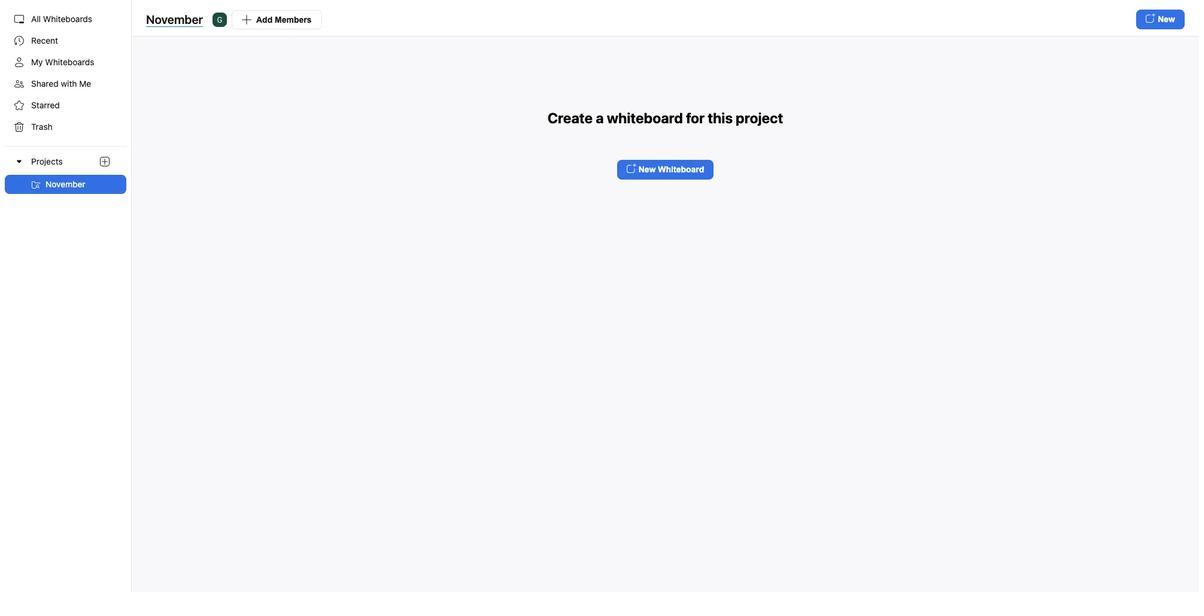 Task type: describe. For each thing, give the bounding box(es) containing it.
my whiteboards menu item
[[5, 53, 126, 72]]

starred
[[31, 100, 60, 110]]

whiteboard
[[607, 109, 683, 126]]

november inside menu item
[[46, 179, 85, 189]]

all
[[31, 14, 41, 24]]

november menu item
[[5, 175, 126, 194]]

november image
[[31, 180, 41, 190]]

starred menu item
[[5, 96, 126, 115]]

recent menu item
[[5, 31, 126, 50]]

shared with me menu item
[[5, 74, 126, 93]]

for
[[686, 109, 705, 126]]

shared with me
[[31, 78, 91, 89]]

members
[[275, 15, 312, 24]]

trash
[[31, 122, 53, 132]]

november inside application
[[146, 12, 203, 26]]

all whiteboards
[[31, 14, 92, 24]]

shared
[[31, 78, 59, 89]]

whiteboards for all whiteboards
[[43, 14, 92, 24]]

a
[[596, 109, 604, 126]]

add members application
[[213, 10, 322, 29]]

add members
[[256, 15, 312, 24]]

trash menu item
[[5, 117, 126, 137]]

whiteboard
[[658, 164, 705, 174]]



Task type: locate. For each thing, give the bounding box(es) containing it.
new button
[[1137, 10, 1185, 29]]

menu bar containing all whiteboards
[[0, 0, 132, 592]]

menu item
[[0, 146, 131, 194]]

whiteboards inside menu item
[[43, 14, 92, 24]]

1 vertical spatial new
[[639, 164, 656, 174]]

my
[[31, 57, 43, 67]]

add members button
[[232, 10, 322, 29]]

projects
[[31, 157, 63, 167]]

whiteboards up 'recent' menu item
[[43, 14, 92, 24]]

november down projects in the top left of the page
[[46, 179, 85, 189]]

1 horizontal spatial new
[[1158, 14, 1176, 24]]

project owner: greg robinson image
[[213, 12, 227, 27]]

1 vertical spatial whiteboards
[[45, 57, 94, 67]]

whiteboards for my whiteboards
[[45, 57, 94, 67]]

new inside new button
[[1158, 14, 1176, 24]]

1 vertical spatial november
[[46, 179, 85, 189]]

1 horizontal spatial november
[[146, 12, 203, 26]]

new whiteboard button
[[617, 160, 714, 179]]

november left project owner: greg robinson image
[[146, 12, 203, 26]]

november application
[[146, 10, 1185, 29]]

add
[[256, 15, 273, 24]]

whiteboards up with at the left of page
[[45, 57, 94, 67]]

new inside new whiteboard button
[[639, 164, 656, 174]]

me
[[79, 78, 91, 89]]

menu bar
[[0, 0, 132, 592]]

project
[[736, 109, 784, 126]]

whiteboards
[[43, 14, 92, 24], [45, 57, 94, 67]]

create a whiteboard for this project
[[548, 109, 784, 126]]

recent
[[31, 35, 58, 46]]

0 horizontal spatial november
[[46, 179, 85, 189]]

new
[[1158, 14, 1176, 24], [639, 164, 656, 174]]

new for new whiteboard
[[639, 164, 656, 174]]

with
[[61, 78, 77, 89]]

new whiteboard
[[639, 164, 705, 174]]

this
[[708, 109, 733, 126]]

0 horizontal spatial new
[[639, 164, 656, 174]]

create
[[548, 109, 593, 126]]

november
[[146, 12, 203, 26], [46, 179, 85, 189]]

0 vertical spatial november
[[146, 12, 203, 26]]

new for new
[[1158, 14, 1176, 24]]

0 vertical spatial new
[[1158, 14, 1176, 24]]

menu item containing projects
[[0, 146, 131, 194]]

0 vertical spatial whiteboards
[[43, 14, 92, 24]]

all whiteboards menu item
[[5, 10, 126, 29]]

my whiteboards
[[31, 57, 94, 67]]

whiteboards inside 'menu item'
[[45, 57, 94, 67]]

november menu
[[0, 175, 131, 194]]



Task type: vqa. For each thing, say whether or not it's contained in the screenshot.
CREATE
yes



